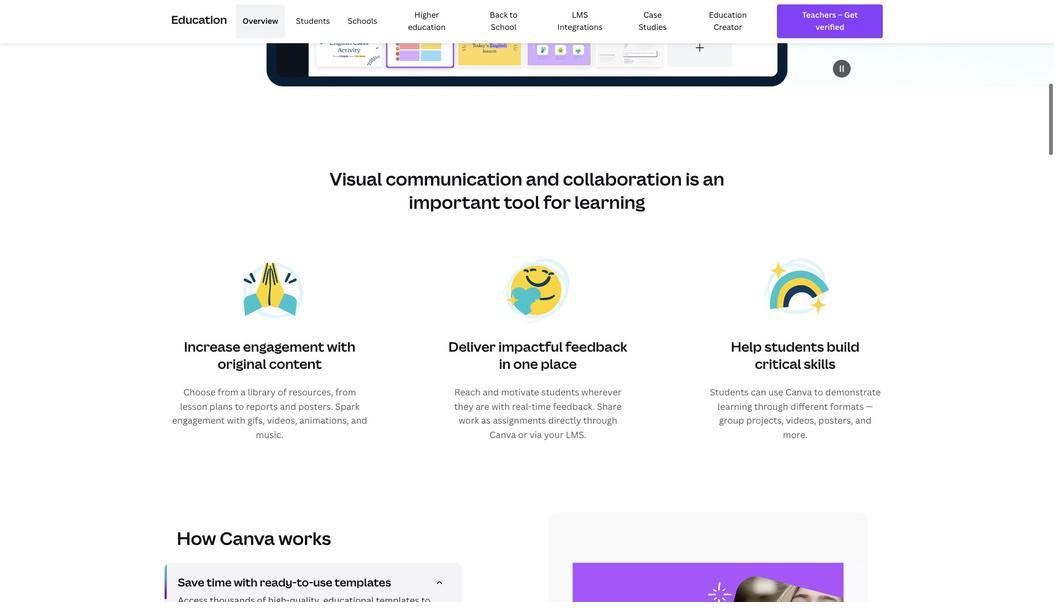 Task type: describe. For each thing, give the bounding box(es) containing it.
engagement inside the choose from a library of resources, from lesson plans to reports and posters. spark engagement with gifs, videos, animations, and music.
[[172, 415, 225, 427]]

plans
[[210, 401, 233, 413]]

posters.
[[298, 401, 333, 413]]

can
[[751, 386, 766, 399]]

overview
[[243, 16, 278, 26]]

help students build critical skills
[[731, 337, 860, 373]]

education
[[408, 22, 446, 32]]

original
[[218, 355, 266, 373]]

directly
[[548, 415, 581, 427]]

in
[[499, 355, 511, 373]]

critical
[[755, 355, 801, 373]]

reach and motivate students wherever they are with real-time feedback. share work as assignments directly through canva or via your lms.
[[454, 386, 622, 441]]

education element
[[171, 0, 883, 43]]

studies
[[639, 22, 667, 32]]

videos, inside the choose from a library of resources, from lesson plans to reports and posters. spark engagement with gifs, videos, animations, and music.
[[267, 415, 297, 427]]

communication
[[386, 167, 522, 191]]

tool
[[504, 190, 540, 214]]

collaboration
[[563, 167, 682, 191]]

school
[[491, 22, 517, 32]]

different
[[791, 401, 828, 413]]

how
[[177, 527, 216, 551]]

impactful
[[499, 337, 563, 356]]

to-
[[297, 576, 313, 591]]

—
[[866, 401, 873, 413]]

lms integrations link
[[542, 4, 618, 38]]

work
[[459, 415, 479, 427]]

works
[[279, 527, 331, 551]]

case studies link
[[622, 4, 683, 38]]

save
[[178, 576, 204, 591]]

overview link
[[236, 4, 285, 38]]

and inside students can use canva to demonstrate learning through different formats — group projects, videos, posters, and more.
[[856, 415, 872, 427]]

they
[[454, 401, 474, 413]]

back to school
[[490, 9, 518, 32]]

to inside back to school
[[510, 9, 518, 20]]

learning inside visual communication and collaboration is an important tool for learning
[[575, 190, 645, 214]]

one
[[513, 355, 538, 373]]

students for students can use canva to demonstrate learning through different formats — group projects, videos, posters, and more.
[[710, 386, 749, 399]]

and inside visual communication and collaboration is an important tool for learning
[[526, 167, 559, 191]]

help
[[731, 337, 762, 356]]

feedback
[[566, 337, 627, 356]]

engagement icon image
[[234, 254, 305, 325]]

music.
[[256, 429, 284, 441]]

schools link
[[341, 4, 384, 38]]

with inside reach and motivate students wherever they are with real-time feedback. share work as assignments directly through canva or via your lms.
[[492, 401, 510, 413]]

time inside reach and motivate students wherever they are with real-time feedback. share work as assignments directly through canva or via your lms.
[[532, 401, 551, 413]]

real-
[[512, 401, 532, 413]]

education creator
[[709, 9, 747, 32]]

skills icon image
[[760, 254, 831, 325]]

through inside reach and motivate students wherever they are with real-time feedback. share work as assignments directly through canva or via your lms.
[[583, 415, 617, 427]]

how canva works
[[177, 527, 331, 551]]

as
[[481, 415, 491, 427]]

higher education link
[[388, 4, 465, 38]]

more.
[[783, 429, 808, 441]]

for
[[543, 190, 571, 214]]

your
[[544, 429, 564, 441]]

build
[[827, 337, 860, 356]]

visual
[[330, 167, 382, 191]]

formats
[[830, 401, 864, 413]]

via
[[530, 429, 542, 441]]

projects,
[[746, 415, 784, 427]]

library
[[248, 386, 276, 399]]

lesson
[[180, 401, 207, 413]]

posters,
[[819, 415, 853, 427]]

engagement inside increase engagement with original content
[[243, 337, 324, 356]]

demonstrate
[[826, 386, 881, 399]]

important
[[409, 190, 500, 214]]

creator
[[714, 22, 742, 32]]

teachers – get verified image
[[787, 9, 873, 34]]



Task type: locate. For each thing, give the bounding box(es) containing it.
1 horizontal spatial time
[[532, 401, 551, 413]]

back to school link
[[470, 4, 538, 38]]

place
[[541, 355, 577, 373]]

1 vertical spatial time
[[207, 576, 232, 591]]

lms integrations
[[558, 9, 603, 32]]

with
[[327, 337, 356, 356], [492, 401, 510, 413], [227, 415, 245, 427], [234, 576, 258, 591]]

students for students
[[296, 16, 330, 26]]

learning up group
[[718, 401, 752, 413]]

2 horizontal spatial to
[[814, 386, 823, 399]]

students inside students can use canva to demonstrate learning through different formats — group projects, videos, posters, and more.
[[710, 386, 749, 399]]

use
[[769, 386, 784, 399], [313, 576, 332, 591]]

0 horizontal spatial to
[[235, 401, 244, 413]]

use right can
[[769, 386, 784, 399]]

with inside the choose from a library of resources, from lesson plans to reports and posters. spark engagement with gifs, videos, animations, and music.
[[227, 415, 245, 427]]

to inside students can use canva to demonstrate learning through different formats — group projects, videos, posters, and more.
[[814, 386, 823, 399]]

feedback.
[[553, 401, 595, 413]]

through
[[754, 401, 789, 413], [583, 415, 617, 427]]

1 videos, from the left
[[267, 415, 297, 427]]

lms
[[572, 9, 588, 20]]

students inside reach and motivate students wherever they are with real-time feedback. share work as assignments directly through canva or via your lms.
[[542, 386, 579, 399]]

from
[[218, 386, 238, 399], [335, 386, 356, 399]]

to up different
[[814, 386, 823, 399]]

assignments
[[493, 415, 546, 427]]

ready-
[[260, 576, 297, 591]]

0 horizontal spatial from
[[218, 386, 238, 399]]

canva up different
[[786, 386, 812, 399]]

use inside dropdown button
[[313, 576, 332, 591]]

students up feedback.
[[542, 386, 579, 399]]

back
[[490, 9, 508, 20]]

deliver
[[449, 337, 496, 356]]

students left schools
[[296, 16, 330, 26]]

time right save
[[207, 576, 232, 591]]

menu bar containing higher education
[[232, 4, 769, 38]]

with inside dropdown button
[[234, 576, 258, 591]]

choose
[[183, 386, 216, 399]]

1 vertical spatial learning
[[718, 401, 752, 413]]

1 from from the left
[[218, 386, 238, 399]]

1 vertical spatial to
[[814, 386, 823, 399]]

engagement down lesson on the left bottom of page
[[172, 415, 225, 427]]

students right help
[[765, 337, 824, 356]]

learning right for
[[575, 190, 645, 214]]

and
[[526, 167, 559, 191], [483, 386, 499, 399], [280, 401, 296, 413], [351, 415, 367, 427], [856, 415, 872, 427]]

1 horizontal spatial engagement
[[243, 337, 324, 356]]

menu bar inside "education" element
[[232, 4, 769, 38]]

case
[[644, 9, 662, 20]]

0 horizontal spatial engagement
[[172, 415, 225, 427]]

0 vertical spatial use
[[769, 386, 784, 399]]

1 vertical spatial canva
[[490, 429, 516, 441]]

0 horizontal spatial students
[[296, 16, 330, 26]]

1 vertical spatial students
[[542, 386, 579, 399]]

canva left or
[[490, 429, 516, 441]]

2 horizontal spatial canva
[[786, 386, 812, 399]]

1 vertical spatial use
[[313, 576, 332, 591]]

1 horizontal spatial to
[[510, 9, 518, 20]]

menu bar
[[232, 4, 769, 38]]

education for education creator
[[709, 9, 747, 20]]

through inside students can use canva to demonstrate learning through different formats — group projects, videos, posters, and more.
[[754, 401, 789, 413]]

education for education
[[171, 12, 227, 27]]

2 from from the left
[[335, 386, 356, 399]]

engagement
[[243, 337, 324, 356], [172, 415, 225, 427]]

2 vertical spatial to
[[235, 401, 244, 413]]

reports
[[246, 401, 278, 413]]

wherever
[[582, 386, 622, 399]]

0 horizontal spatial time
[[207, 576, 232, 591]]

education
[[709, 9, 747, 20], [171, 12, 227, 27]]

0 horizontal spatial students
[[542, 386, 579, 399]]

0 horizontal spatial videos,
[[267, 415, 297, 427]]

a
[[241, 386, 246, 399]]

higher education
[[408, 9, 446, 32]]

1 horizontal spatial canva
[[490, 429, 516, 441]]

from left a on the left
[[218, 386, 238, 399]]

save time with ready-to-use templates button
[[178, 576, 453, 594]]

higher
[[415, 9, 439, 20]]

animations,
[[300, 415, 349, 427]]

to right back
[[510, 9, 518, 20]]

with right content
[[327, 337, 356, 356]]

skills
[[804, 355, 836, 373]]

an
[[703, 167, 725, 191]]

students up group
[[710, 386, 749, 399]]

content
[[269, 355, 322, 373]]

0 horizontal spatial through
[[583, 415, 617, 427]]

0 vertical spatial students
[[765, 337, 824, 356]]

from up spark
[[335, 386, 356, 399]]

with left ready-
[[234, 576, 258, 591]]

1 vertical spatial engagement
[[172, 415, 225, 427]]

1 horizontal spatial education
[[709, 9, 747, 20]]

canva
[[786, 386, 812, 399], [490, 429, 516, 441], [220, 527, 275, 551]]

canva right the how
[[220, 527, 275, 551]]

increase engagement with original content
[[184, 337, 356, 373]]

or
[[518, 429, 528, 441]]

1 horizontal spatial students
[[710, 386, 749, 399]]

through up projects,
[[754, 401, 789, 413]]

students link
[[289, 4, 337, 38]]

integrations
[[558, 22, 603, 32]]

share
[[597, 401, 622, 413]]

students inside help students build critical skills
[[765, 337, 824, 356]]

reach
[[454, 386, 481, 399]]

canva inside students can use canva to demonstrate learning through different formats — group projects, videos, posters, and more.
[[786, 386, 812, 399]]

save time with ready-to-use templates
[[178, 576, 391, 591]]

spark
[[335, 401, 360, 413]]

gifs,
[[248, 415, 265, 427]]

2 vertical spatial canva
[[220, 527, 275, 551]]

to inside the choose from a library of resources, from lesson plans to reports and posters. spark engagement with gifs, videos, animations, and music.
[[235, 401, 244, 413]]

canva inside reach and motivate students wherever they are with real-time feedback. share work as assignments directly through canva or via your lms.
[[490, 429, 516, 441]]

0 vertical spatial canva
[[786, 386, 812, 399]]

feedback icon image
[[503, 254, 574, 325]]

videos, up more.
[[786, 415, 817, 427]]

to
[[510, 9, 518, 20], [814, 386, 823, 399], [235, 401, 244, 413]]

0 horizontal spatial education
[[171, 12, 227, 27]]

1 horizontal spatial from
[[335, 386, 356, 399]]

engagement up of
[[243, 337, 324, 356]]

with right are
[[492, 401, 510, 413]]

students can use canva to demonstrate learning through different formats — group projects, videos, posters, and more.
[[710, 386, 881, 441]]

group
[[719, 415, 744, 427]]

1 vertical spatial through
[[583, 415, 617, 427]]

videos, inside students can use canva to demonstrate learning through different formats — group projects, videos, posters, and more.
[[786, 415, 817, 427]]

1 horizontal spatial students
[[765, 337, 824, 356]]

0 vertical spatial to
[[510, 9, 518, 20]]

0 vertical spatial learning
[[575, 190, 645, 214]]

learning inside students can use canva to demonstrate learning through different formats — group projects, videos, posters, and more.
[[718, 401, 752, 413]]

to down a on the left
[[235, 401, 244, 413]]

case studies
[[639, 9, 667, 32]]

visual communication and collaboration is an important tool for learning
[[330, 167, 725, 214]]

deliver impactful feedback in one place
[[449, 337, 627, 373]]

time inside dropdown button
[[207, 576, 232, 591]]

1 horizontal spatial through
[[754, 401, 789, 413]]

of
[[278, 386, 287, 399]]

0 vertical spatial time
[[532, 401, 551, 413]]

2 videos, from the left
[[786, 415, 817, 427]]

1 horizontal spatial use
[[769, 386, 784, 399]]

0 vertical spatial students
[[296, 16, 330, 26]]

and inside reach and motivate students wherever they are with real-time feedback. share work as assignments directly through canva or via your lms.
[[483, 386, 499, 399]]

students
[[765, 337, 824, 356], [542, 386, 579, 399]]

education creator link
[[688, 4, 769, 38]]

students inside "link"
[[296, 16, 330, 26]]

0 horizontal spatial learning
[[575, 190, 645, 214]]

increase
[[184, 337, 240, 356]]

videos, up "music."
[[267, 415, 297, 427]]

resources,
[[289, 386, 333, 399]]

motivate
[[501, 386, 539, 399]]

1 vertical spatial students
[[710, 386, 749, 399]]

lms.
[[566, 429, 586, 441]]

0 horizontal spatial canva
[[220, 527, 275, 551]]

with left gifs,
[[227, 415, 245, 427]]

choose from a library of resources, from lesson plans to reports and posters. spark engagement with gifs, videos, animations, and music.
[[172, 386, 367, 441]]

1 horizontal spatial learning
[[718, 401, 752, 413]]

is
[[686, 167, 699, 191]]

time down motivate
[[532, 401, 551, 413]]

are
[[476, 401, 489, 413]]

0 horizontal spatial use
[[313, 576, 332, 591]]

templates
[[335, 576, 391, 591]]

learning
[[575, 190, 645, 214], [718, 401, 752, 413]]

1 horizontal spatial videos,
[[786, 415, 817, 427]]

use left templates
[[313, 576, 332, 591]]

students
[[296, 16, 330, 26], [710, 386, 749, 399]]

with inside increase engagement with original content
[[327, 337, 356, 356]]

use inside students can use canva to demonstrate learning through different formats — group projects, videos, posters, and more.
[[769, 386, 784, 399]]

schools
[[348, 16, 377, 26]]

0 vertical spatial engagement
[[243, 337, 324, 356]]

through down the share
[[583, 415, 617, 427]]

0 vertical spatial through
[[754, 401, 789, 413]]



Task type: vqa. For each thing, say whether or not it's contained in the screenshot.
ORIGINAL
yes



